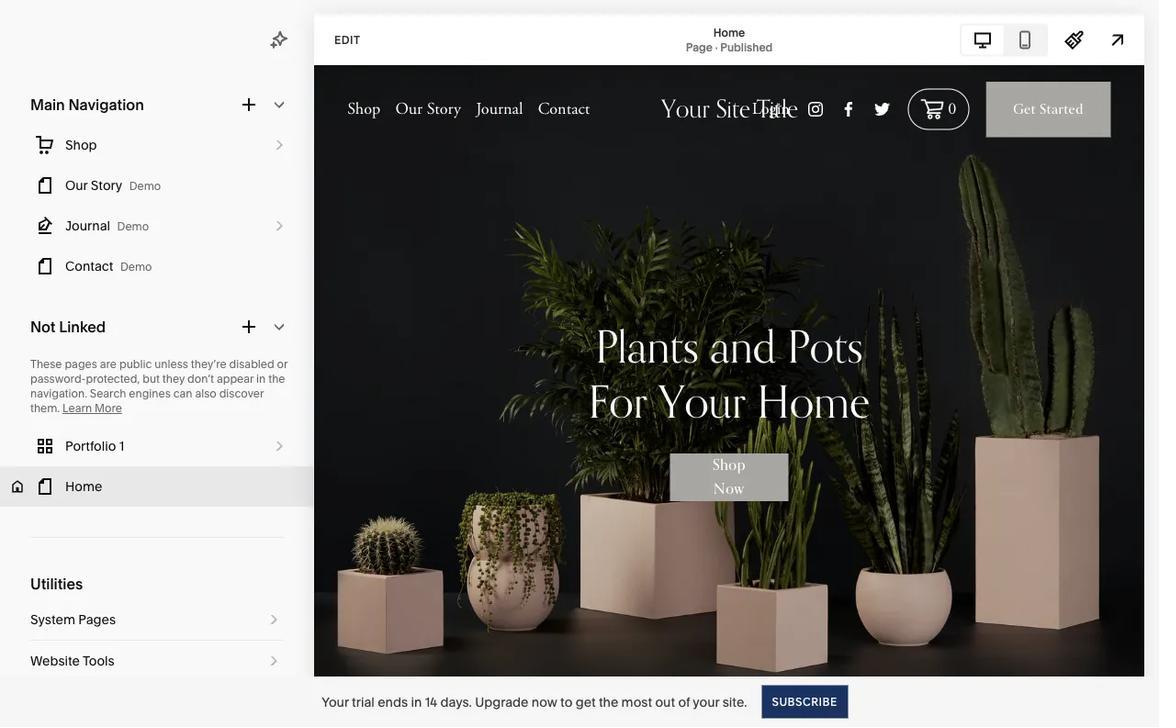 Task type: vqa. For each thing, say whether or not it's contained in the screenshot.
Create your first product to start selling. at the top of page
no



Task type: locate. For each thing, give the bounding box(es) containing it.
search
[[90, 387, 126, 401]]

website tools
[[30, 654, 115, 670]]

0 vertical spatial home
[[714, 26, 746, 39]]

system pages button
[[30, 600, 284, 641]]

contact demo
[[65, 259, 152, 274]]

1 horizontal spatial in
[[411, 695, 422, 710]]

subscribe
[[772, 696, 838, 709]]

website tools button
[[30, 642, 284, 682]]

journal demo
[[65, 218, 149, 234]]

demo right story
[[129, 180, 161, 193]]

shop
[[65, 137, 97, 153]]

system pages
[[30, 613, 116, 628]]

not linked
[[30, 318, 106, 336]]

portfolio
[[65, 439, 116, 454]]

password-
[[30, 373, 86, 386]]

site.
[[723, 695, 748, 710]]

the down or
[[269, 373, 285, 386]]

0 horizontal spatial home
[[65, 479, 102, 495]]

your trial ends in 14 days. upgrade now to get the most out of your site.
[[322, 695, 748, 710]]

pages
[[65, 358, 97, 371]]

home up ·
[[714, 26, 746, 39]]

demo right journal
[[117, 220, 149, 233]]

1 horizontal spatial home
[[714, 26, 746, 39]]

0 vertical spatial demo
[[129, 180, 161, 193]]

days.
[[441, 695, 472, 710]]

home page · published
[[686, 26, 773, 54]]

0 vertical spatial in
[[257, 373, 266, 386]]

your
[[693, 695, 720, 710]]

protected,
[[86, 373, 140, 386]]

demo for contact
[[120, 261, 152, 274]]

0 horizontal spatial the
[[269, 373, 285, 386]]

website
[[30, 654, 80, 670]]

in down disabled
[[257, 373, 266, 386]]

discover
[[219, 387, 264, 401]]

home inside button
[[65, 479, 102, 495]]

linked
[[59, 318, 106, 336]]

to
[[561, 695, 573, 710]]

home down portfolio
[[65, 479, 102, 495]]

demo inside contact demo
[[120, 261, 152, 274]]

1 vertical spatial demo
[[117, 220, 149, 233]]

home
[[714, 26, 746, 39], [65, 479, 102, 495]]

upgrade
[[475, 695, 529, 710]]

demo
[[129, 180, 161, 193], [117, 220, 149, 233], [120, 261, 152, 274]]

our story demo
[[65, 178, 161, 193]]

they're
[[191, 358, 227, 371]]

utilities
[[30, 575, 83, 593]]

also
[[195, 387, 217, 401]]

navigation.
[[30, 387, 87, 401]]

add a new page to the "not linked" navigation group image
[[239, 317, 259, 337]]

pages
[[78, 613, 116, 628]]

the right get
[[599, 695, 619, 710]]

disabled
[[229, 358, 275, 371]]

demo right the "contact" at left
[[120, 261, 152, 274]]

in left 14
[[411, 695, 422, 710]]

demo inside our story demo
[[129, 180, 161, 193]]

are
[[100, 358, 117, 371]]

the
[[269, 373, 285, 386], [599, 695, 619, 710]]

demo inside journal demo
[[117, 220, 149, 233]]

1
[[119, 439, 124, 454]]

1 vertical spatial in
[[411, 695, 422, 710]]

tab list
[[962, 25, 1047, 55]]

learn more
[[63, 402, 122, 415]]

most
[[622, 695, 653, 710]]

home inside home page · published
[[714, 26, 746, 39]]

1 vertical spatial home
[[65, 479, 102, 495]]

1 horizontal spatial the
[[599, 695, 619, 710]]

2 vertical spatial demo
[[120, 261, 152, 274]]

add a new page to the "main navigation" group image
[[239, 95, 259, 115]]

tools
[[83, 654, 115, 670]]

0 vertical spatial the
[[269, 373, 285, 386]]

subscribe button
[[762, 686, 848, 719]]

0 horizontal spatial in
[[257, 373, 266, 386]]

in
[[257, 373, 266, 386], [411, 695, 422, 710]]

main navigation
[[30, 96, 144, 114]]



Task type: describe. For each thing, give the bounding box(es) containing it.
not
[[30, 318, 56, 336]]

journal
[[65, 218, 110, 234]]

home for home
[[65, 479, 102, 495]]

get
[[576, 695, 596, 710]]

don't
[[188, 373, 214, 386]]

contact
[[65, 259, 113, 274]]

shop button
[[0, 125, 314, 165]]

they
[[163, 373, 185, 386]]

of
[[679, 695, 690, 710]]

public
[[119, 358, 152, 371]]

more
[[95, 402, 122, 415]]

·
[[716, 40, 718, 54]]

but
[[143, 373, 160, 386]]

these pages are public unless they're disabled or password-protected, but they don't appear in the navigation. search engines can also discover them.
[[30, 358, 288, 415]]

learn more link
[[63, 402, 122, 415]]

in inside 'these pages are public unless they're disabled or password-protected, but they don't appear in the navigation. search engines can also discover them.'
[[257, 373, 266, 386]]

learn
[[63, 402, 92, 415]]

demo for journal
[[117, 220, 149, 233]]

trial
[[352, 695, 375, 710]]

edit button
[[323, 23, 373, 57]]

edit
[[335, 33, 361, 46]]

the inside 'these pages are public unless they're disabled or password-protected, but they don't appear in the navigation. search engines can also discover them.'
[[269, 373, 285, 386]]

published
[[721, 40, 773, 54]]

appear
[[217, 373, 254, 386]]

story
[[91, 178, 122, 193]]

system
[[30, 613, 75, 628]]

can
[[173, 387, 193, 401]]

page
[[686, 40, 713, 54]]

engines
[[129, 387, 171, 401]]

home button
[[0, 467, 314, 507]]

navigation
[[68, 96, 144, 114]]

them.
[[30, 402, 60, 415]]

or
[[277, 358, 288, 371]]

main
[[30, 96, 65, 114]]

out
[[656, 695, 676, 710]]

unless
[[155, 358, 188, 371]]

your
[[322, 695, 349, 710]]

now
[[532, 695, 558, 710]]

14
[[425, 695, 438, 710]]

these
[[30, 358, 62, 371]]

1 vertical spatial the
[[599, 695, 619, 710]]

portfolio 1
[[65, 439, 124, 454]]

our
[[65, 178, 88, 193]]

ends
[[378, 695, 408, 710]]

portfolio 1 button
[[0, 426, 314, 467]]

home for home page · published
[[714, 26, 746, 39]]



